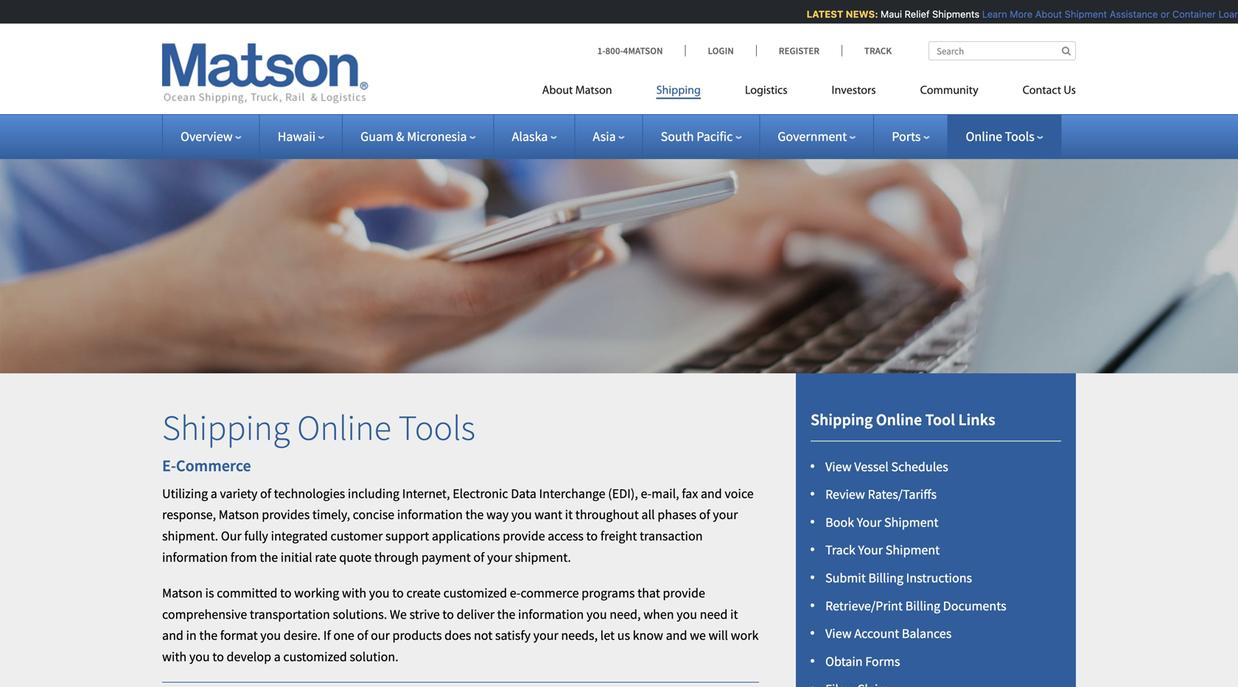 Task type: locate. For each thing, give the bounding box(es) containing it.
you inside utilizing a variety of technologies including internet, electronic data interchange (edi), e-mail, fax and voice response, matson provides timely, concise information the way you want it throughout all phases of your shipment. our fully
[[512, 507, 532, 524]]

it inside utilizing a variety of technologies including internet, electronic data interchange (edi), e-mail, fax and voice response, matson provides timely, concise information the way you want it throughout all phases of your shipment. our fully
[[565, 507, 573, 524]]

None search field
[[929, 41, 1076, 60]]

0 vertical spatial view
[[826, 459, 852, 475]]

0 horizontal spatial track
[[826, 542, 856, 559]]

1 vertical spatial a
[[274, 649, 281, 666]]

schedules
[[892, 459, 949, 475]]

0 vertical spatial shipment.
[[162, 528, 218, 545]]

shipping up south
[[657, 85, 701, 97]]

the
[[466, 507, 484, 524], [260, 549, 278, 566], [497, 607, 516, 623], [199, 628, 218, 645]]

your right satisfy at the left bottom of page
[[534, 628, 559, 645]]

register
[[779, 45, 820, 57]]

not
[[474, 628, 493, 645]]

track down maui
[[865, 45, 892, 57]]

government
[[778, 128, 847, 145]]

of inside support applications provide access to freight transaction information from the initial rate quote through payment of your shipment.
[[474, 549, 485, 566]]

tools down contact us 'link'
[[1005, 128, 1035, 145]]

&
[[396, 128, 405, 145]]

the down fully
[[260, 549, 278, 566]]

view vessel schedules link
[[826, 459, 949, 475]]

1 vertical spatial your
[[487, 549, 513, 566]]

0 horizontal spatial shipment.
[[162, 528, 218, 545]]

retrieve/print billing documents link
[[826, 598, 1007, 615]]

0 horizontal spatial provide
[[503, 528, 545, 545]]

needs,
[[561, 628, 598, 645]]

1 vertical spatial information
[[162, 549, 228, 566]]

online for shipping online tools
[[297, 406, 392, 450]]

0 horizontal spatial it
[[565, 507, 573, 524]]

asia link
[[593, 128, 625, 145]]

1 vertical spatial shipment.
[[515, 549, 571, 566]]

your down book your shipment link
[[859, 542, 883, 559]]

relief
[[900, 8, 925, 20]]

your
[[857, 515, 882, 531], [859, 542, 883, 559]]

it right want in the left bottom of the page
[[565, 507, 573, 524]]

0 horizontal spatial a
[[211, 486, 217, 502]]

view
[[826, 459, 852, 475], [826, 626, 852, 643]]

shipping up vessel
[[811, 410, 873, 430]]

1 horizontal spatial online
[[876, 410, 922, 430]]

with down in at the bottom
[[162, 649, 187, 666]]

concise
[[353, 507, 395, 524]]

blue matson logo with ocean, shipping, truck, rail and logistics written beneath it. image
[[162, 44, 369, 104]]

2 vertical spatial your
[[534, 628, 559, 645]]

assistance
[[1105, 8, 1153, 20]]

matson down variety
[[219, 507, 259, 524]]

comprehensive
[[162, 607, 247, 623]]

programs
[[582, 585, 635, 602]]

all
[[642, 507, 655, 524]]

0 horizontal spatial billing
[[869, 570, 904, 587]]

online left tool
[[876, 410, 922, 430]]

0 vertical spatial customized
[[444, 585, 507, 602]]

2 vertical spatial shipment
[[886, 542, 940, 559]]

track
[[865, 45, 892, 57], [826, 542, 856, 559]]

shipment down rates/tariffs
[[885, 515, 939, 531]]

to up does
[[443, 607, 454, 623]]

and left in at the bottom
[[162, 628, 184, 645]]

provide down want in the left bottom of the page
[[503, 528, 545, 545]]

1 horizontal spatial about
[[1030, 8, 1057, 20]]

2 horizontal spatial information
[[518, 607, 584, 623]]

view account balances link
[[826, 626, 952, 643]]

view for view account balances
[[826, 626, 852, 643]]

you down "transportation"
[[260, 628, 281, 645]]

0 vertical spatial billing
[[869, 570, 904, 587]]

information
[[397, 507, 463, 524], [162, 549, 228, 566], [518, 607, 584, 623]]

and
[[701, 486, 722, 502], [162, 628, 184, 645], [666, 628, 688, 645]]

hawaii
[[278, 128, 316, 145]]

desire.
[[284, 628, 321, 645]]

customized
[[444, 585, 507, 602], [283, 649, 347, 666]]

to down throughout at the bottom of page
[[587, 528, 598, 545]]

2 vertical spatial information
[[518, 607, 584, 623]]

about matson
[[542, 85, 612, 97]]

shipment up search icon
[[1060, 8, 1102, 20]]

online for shipping online tool links
[[876, 410, 922, 430]]

0 vertical spatial track
[[865, 45, 892, 57]]

it right need
[[731, 607, 738, 623]]

guam & micronesia
[[361, 128, 467, 145]]

working
[[294, 585, 339, 602]]

1 view from the top
[[826, 459, 852, 475]]

to inside support applications provide access to freight transaction information from the initial rate quote through payment of your shipment.
[[587, 528, 598, 545]]

a
[[211, 486, 217, 502], [274, 649, 281, 666]]

provide
[[503, 528, 545, 545], [663, 585, 706, 602]]

1 horizontal spatial e-
[[641, 486, 652, 502]]

about inside top menu navigation
[[542, 85, 573, 97]]

0 horizontal spatial matson
[[162, 585, 203, 602]]

login
[[708, 45, 734, 57]]

e- inside matson is committed to working with you to create customized e-commerce programs that provide comprehensive transportation solutions. we strive to deliver the information you need, when you need it and in the format you desire. if one of our products does not satisfy your needs, let us know and we will work with you to develop a customized solution.
[[510, 585, 521, 602]]

1 horizontal spatial track
[[865, 45, 892, 57]]

forms
[[866, 654, 901, 670]]

learn more about shipment assistance or container loans link
[[977, 8, 1239, 20]]

online up including
[[297, 406, 392, 450]]

information up is
[[162, 549, 228, 566]]

1 horizontal spatial matson
[[219, 507, 259, 524]]

information inside support applications provide access to freight transaction information from the initial rate quote through payment of your shipment.
[[162, 549, 228, 566]]

online tools link
[[966, 128, 1044, 145]]

you down data
[[512, 507, 532, 524]]

0 horizontal spatial about
[[542, 85, 573, 97]]

of left our on the bottom left of the page
[[357, 628, 368, 645]]

0 vertical spatial your
[[857, 515, 882, 531]]

matson left is
[[162, 585, 203, 602]]

track down book
[[826, 542, 856, 559]]

a left variety
[[211, 486, 217, 502]]

top menu navigation
[[542, 78, 1076, 108]]

1 vertical spatial your
[[859, 542, 883, 559]]

hawaii link
[[278, 128, 325, 145]]

matson down 1-
[[576, 85, 612, 97]]

your right book
[[857, 515, 882, 531]]

if
[[323, 628, 331, 645]]

about right more
[[1030, 8, 1057, 20]]

provide inside support applications provide access to freight transaction information from the initial rate quote through payment of your shipment.
[[503, 528, 545, 545]]

2 vertical spatial matson
[[162, 585, 203, 602]]

community
[[921, 85, 979, 97]]

need,
[[610, 607, 641, 623]]

utilizing a variety of technologies including internet, electronic data interchange (edi), e-mail, fax and voice response, matson provides timely, concise information the way you want it throughout all phases of your shipment. our fully
[[162, 486, 754, 545]]

online
[[966, 128, 1003, 145], [297, 406, 392, 450], [876, 410, 922, 430]]

e- up satisfy at the left bottom of page
[[510, 585, 521, 602]]

shipping for shipping
[[657, 85, 701, 97]]

1 vertical spatial about
[[542, 85, 573, 97]]

e- up all
[[641, 486, 652, 502]]

obtain forms link
[[826, 654, 901, 670]]

a right the develop
[[274, 649, 281, 666]]

0 horizontal spatial customized
[[283, 649, 347, 666]]

online inside section
[[876, 410, 922, 430]]

of down applications
[[474, 549, 485, 566]]

0 vertical spatial e-
[[641, 486, 652, 502]]

track inside shipping online tool links section
[[826, 542, 856, 559]]

you up "solutions."
[[369, 585, 390, 602]]

satisfy
[[495, 628, 531, 645]]

your for track
[[859, 542, 883, 559]]

1 vertical spatial tools
[[399, 406, 476, 450]]

of
[[260, 486, 271, 502], [699, 507, 711, 524], [474, 549, 485, 566], [357, 628, 368, 645]]

1 vertical spatial provide
[[663, 585, 706, 602]]

more
[[1005, 8, 1028, 20]]

information down commerce
[[518, 607, 584, 623]]

about up alaska link
[[542, 85, 573, 97]]

to up we
[[392, 585, 404, 602]]

shipment.
[[162, 528, 218, 545], [515, 549, 571, 566]]

view up obtain on the bottom right of the page
[[826, 626, 852, 643]]

2 view from the top
[[826, 626, 852, 643]]

1 vertical spatial view
[[826, 626, 852, 643]]

0 horizontal spatial with
[[162, 649, 187, 666]]

let
[[601, 628, 615, 645]]

quote
[[339, 549, 372, 566]]

information down internet,
[[397, 507, 463, 524]]

matson
[[576, 85, 612, 97], [219, 507, 259, 524], [162, 585, 203, 602]]

and left we
[[666, 628, 688, 645]]

integrated
[[271, 528, 328, 545]]

review rates/tariffs link
[[826, 487, 937, 503]]

transportation
[[250, 607, 330, 623]]

1 horizontal spatial your
[[534, 628, 559, 645]]

will
[[709, 628, 728, 645]]

shipping inside top menu navigation
[[657, 85, 701, 97]]

micronesia
[[407, 128, 467, 145]]

overview
[[181, 128, 233, 145]]

you up let
[[587, 607, 607, 623]]

shipment for book your shipment
[[885, 515, 939, 531]]

1 vertical spatial matson
[[219, 507, 259, 524]]

your down voice
[[713, 507, 738, 524]]

with up "solutions."
[[342, 585, 367, 602]]

1 horizontal spatial provide
[[663, 585, 706, 602]]

1 horizontal spatial a
[[274, 649, 281, 666]]

1 vertical spatial shipment
[[885, 515, 939, 531]]

links
[[959, 410, 996, 430]]

we
[[690, 628, 706, 645]]

0 vertical spatial your
[[713, 507, 738, 524]]

1 horizontal spatial it
[[731, 607, 738, 623]]

online down the community link
[[966, 128, 1003, 145]]

2 horizontal spatial shipping
[[811, 410, 873, 430]]

and right fax
[[701, 486, 722, 502]]

the up satisfy at the left bottom of page
[[497, 607, 516, 623]]

1 horizontal spatial customized
[[444, 585, 507, 602]]

the inside support applications provide access to freight transaction information from the initial rate quote through payment of your shipment.
[[260, 549, 278, 566]]

from
[[231, 549, 257, 566]]

0 vertical spatial matson
[[576, 85, 612, 97]]

that
[[638, 585, 660, 602]]

matson inside top menu navigation
[[576, 85, 612, 97]]

2 horizontal spatial and
[[701, 486, 722, 502]]

commerce
[[521, 585, 579, 602]]

your for book
[[857, 515, 882, 531]]

your inside support applications provide access to freight transaction information from the initial rate quote through payment of your shipment.
[[487, 549, 513, 566]]

billing up balances
[[906, 598, 941, 615]]

1 vertical spatial e-
[[510, 585, 521, 602]]

0 vertical spatial information
[[397, 507, 463, 524]]

your down applications
[[487, 549, 513, 566]]

matson inside matson is committed to working with you to create customized e-commerce programs that provide comprehensive transportation solutions. we strive to deliver the information you need, when you need it and in the format you desire. if one of our products does not satisfy your needs, let us know and we will work with you to develop a customized solution.
[[162, 585, 203, 602]]

tools up internet,
[[399, 406, 476, 450]]

2 horizontal spatial matson
[[576, 85, 612, 97]]

commerce
[[176, 456, 251, 476]]

way
[[487, 507, 509, 524]]

1 horizontal spatial billing
[[906, 598, 941, 615]]

customized down "if"
[[283, 649, 347, 666]]

0 horizontal spatial online
[[297, 406, 392, 450]]

provide up when
[[663, 585, 706, 602]]

alaska link
[[512, 128, 557, 145]]

shipping inside section
[[811, 410, 873, 430]]

shipping up commerce
[[162, 406, 290, 450]]

0 vertical spatial a
[[211, 486, 217, 502]]

0 horizontal spatial information
[[162, 549, 228, 566]]

shipment. inside utilizing a variety of technologies including internet, electronic data interchange (edi), e-mail, fax and voice response, matson provides timely, concise information the way you want it throughout all phases of your shipment. our fully
[[162, 528, 218, 545]]

1 horizontal spatial shipping
[[657, 85, 701, 97]]

shipment. down response,
[[162, 528, 218, 545]]

view up review
[[826, 459, 852, 475]]

0 horizontal spatial e-
[[510, 585, 521, 602]]

south pacific link
[[661, 128, 742, 145]]

track for track your shipment
[[826, 542, 856, 559]]

customized up deliver
[[444, 585, 507, 602]]

0 vertical spatial it
[[565, 507, 573, 524]]

guam & micronesia link
[[361, 128, 476, 145]]

billing down "track your shipment"
[[869, 570, 904, 587]]

1 vertical spatial it
[[731, 607, 738, 623]]

1 horizontal spatial information
[[397, 507, 463, 524]]

1 vertical spatial track
[[826, 542, 856, 559]]

initial
[[281, 549, 312, 566]]

0 horizontal spatial shipping
[[162, 406, 290, 450]]

1 horizontal spatial and
[[666, 628, 688, 645]]

the inside utilizing a variety of technologies including internet, electronic data interchange (edi), e-mail, fax and voice response, matson provides timely, concise information the way you want it throughout all phases of your shipment. our fully
[[466, 507, 484, 524]]

you down in at the bottom
[[189, 649, 210, 666]]

0 vertical spatial with
[[342, 585, 367, 602]]

track your shipment
[[826, 542, 940, 559]]

instructions
[[907, 570, 973, 587]]

documents
[[944, 598, 1007, 615]]

1 horizontal spatial shipment.
[[515, 549, 571, 566]]

is
[[205, 585, 214, 602]]

phases
[[658, 507, 697, 524]]

deliver
[[457, 607, 495, 623]]

1 vertical spatial billing
[[906, 598, 941, 615]]

shipment. down access
[[515, 549, 571, 566]]

shipment
[[1060, 8, 1102, 20], [885, 515, 939, 531], [886, 542, 940, 559]]

the down electronic
[[466, 507, 484, 524]]

0 vertical spatial tools
[[1005, 128, 1035, 145]]

2 horizontal spatial your
[[713, 507, 738, 524]]

asia
[[593, 128, 616, 145]]

information inside matson is committed to working with you to create customized e-commerce programs that provide comprehensive transportation solutions. we strive to deliver the information you need, when you need it and in the format you desire. if one of our products does not satisfy your needs, let us know and we will work with you to develop a customized solution.
[[518, 607, 584, 623]]

view vessel schedules
[[826, 459, 949, 475]]

e-
[[641, 486, 652, 502], [510, 585, 521, 602]]

shipment up submit billing instructions link
[[886, 542, 940, 559]]

0 horizontal spatial your
[[487, 549, 513, 566]]

to
[[587, 528, 598, 545], [280, 585, 292, 602], [392, 585, 404, 602], [443, 607, 454, 623], [213, 649, 224, 666]]

your inside utilizing a variety of technologies including internet, electronic data interchange (edi), e-mail, fax and voice response, matson provides timely, concise information the way you want it throughout all phases of your shipment. our fully
[[713, 507, 738, 524]]

you up we
[[677, 607, 698, 623]]

0 vertical spatial provide
[[503, 528, 545, 545]]



Task type: vqa. For each thing, say whether or not it's contained in the screenshot.
the disclosed,
no



Task type: describe. For each thing, give the bounding box(es) containing it.
of right phases
[[699, 507, 711, 524]]

track for track link at the right top
[[865, 45, 892, 57]]

community link
[[898, 78, 1001, 108]]

review
[[826, 487, 865, 503]]

customer inputing information via laptop to matson's online tools. image
[[0, 136, 1239, 374]]

news:
[[841, 8, 873, 20]]

alaska
[[512, 128, 548, 145]]

including
[[348, 486, 400, 502]]

investors
[[832, 85, 876, 97]]

our
[[221, 528, 242, 545]]

variety
[[220, 486, 258, 502]]

provides
[[262, 507, 310, 524]]

your inside matson is committed to working with you to create customized e-commerce programs that provide comprehensive transportation solutions. we strive to deliver the information you need, when you need it and in the format you desire. if one of our products does not satisfy your needs, let us know and we will work with you to develop a customized solution.
[[534, 628, 559, 645]]

customer
[[331, 528, 383, 545]]

throughout
[[576, 507, 639, 524]]

logistics
[[745, 85, 788, 97]]

contact
[[1023, 85, 1062, 97]]

interchange
[[539, 486, 606, 502]]

ports
[[892, 128, 921, 145]]

one
[[333, 628, 355, 645]]

shipping for shipping online tools
[[162, 406, 290, 450]]

1 horizontal spatial tools
[[1005, 128, 1035, 145]]

payment
[[422, 549, 471, 566]]

it inside matson is committed to working with you to create customized e-commerce programs that provide comprehensive transportation solutions. we strive to deliver the information you need, when you need it and in the format you desire. if one of our products does not satisfy your needs, let us know and we will work with you to develop a customized solution.
[[731, 607, 738, 623]]

contact us
[[1023, 85, 1076, 97]]

1-800-4matson link
[[598, 45, 685, 57]]

book
[[826, 515, 855, 531]]

online tools
[[966, 128, 1035, 145]]

track your shipment link
[[826, 542, 940, 559]]

access
[[548, 528, 584, 545]]

guam
[[361, 128, 394, 145]]

us
[[1064, 85, 1076, 97]]

balances
[[902, 626, 952, 643]]

0 horizontal spatial tools
[[399, 406, 476, 450]]

the right in at the bottom
[[199, 628, 218, 645]]

0 horizontal spatial and
[[162, 628, 184, 645]]

want
[[535, 507, 563, 524]]

rate
[[315, 549, 337, 566]]

integrated customer
[[271, 528, 383, 545]]

transaction
[[640, 528, 703, 545]]

view for view vessel schedules
[[826, 459, 852, 475]]

learn
[[977, 8, 1002, 20]]

e-
[[162, 456, 176, 476]]

billing for documents
[[906, 598, 941, 615]]

information inside utilizing a variety of technologies including internet, electronic data interchange (edi), e-mail, fax and voice response, matson provides timely, concise information the way you want it throughout all phases of your shipment. our fully
[[397, 507, 463, 524]]

tool
[[926, 410, 956, 430]]

overview link
[[181, 128, 242, 145]]

register link
[[756, 45, 842, 57]]

billing for instructions
[[869, 570, 904, 587]]

vessel
[[855, 459, 889, 475]]

ports link
[[892, 128, 930, 145]]

account
[[855, 626, 900, 643]]

support
[[386, 528, 429, 545]]

1-
[[598, 45, 606, 57]]

to down format
[[213, 649, 224, 666]]

1 horizontal spatial with
[[342, 585, 367, 602]]

e- inside utilizing a variety of technologies including internet, electronic data interchange (edi), e-mail, fax and voice response, matson provides timely, concise information the way you want it throughout all phases of your shipment. our fully
[[641, 486, 652, 502]]

Search search field
[[929, 41, 1076, 60]]

shipment. inside support applications provide access to freight transaction information from the initial rate quote through payment of your shipment.
[[515, 549, 571, 566]]

shipping online tool links section
[[778, 374, 1095, 688]]

retrieve/print billing documents
[[826, 598, 1007, 615]]

work
[[731, 628, 759, 645]]

latest news: maui relief shipments learn more about shipment assistance or container loans
[[801, 8, 1239, 20]]

shipping for shipping online tool links
[[811, 410, 873, 430]]

response,
[[162, 507, 216, 524]]

1 vertical spatial customized
[[283, 649, 347, 666]]

1 vertical spatial with
[[162, 649, 187, 666]]

internet,
[[402, 486, 450, 502]]

provide inside matson is committed to working with you to create customized e-commerce programs that provide comprehensive transportation solutions. we strive to deliver the information you need, when you need it and in the format you desire. if one of our products does not satisfy your needs, let us know and we will work with you to develop a customized solution.
[[663, 585, 706, 602]]

2 horizontal spatial online
[[966, 128, 1003, 145]]

fax
[[682, 486, 698, 502]]

of right variety
[[260, 486, 271, 502]]

create
[[407, 585, 441, 602]]

0 vertical spatial shipment
[[1060, 8, 1102, 20]]

800-
[[606, 45, 624, 57]]

logistics link
[[723, 78, 810, 108]]

matson inside utilizing a variety of technologies including internet, electronic data interchange (edi), e-mail, fax and voice response, matson provides timely, concise information the way you want it throughout all phases of your shipment. our fully
[[219, 507, 259, 524]]

of inside matson is committed to working with you to create customized e-commerce programs that provide comprehensive transportation solutions. we strive to deliver the information you need, when you need it and in the format you desire. if one of our products does not satisfy your needs, let us know and we will work with you to develop a customized solution.
[[357, 628, 368, 645]]

obtain forms
[[826, 654, 901, 670]]

view account balances
[[826, 626, 952, 643]]

applications
[[432, 528, 500, 545]]

a inside utilizing a variety of technologies including internet, electronic data interchange (edi), e-mail, fax and voice response, matson provides timely, concise information the way you want it throughout all phases of your shipment. our fully
[[211, 486, 217, 502]]

committed
[[217, 585, 278, 602]]

0 vertical spatial about
[[1030, 8, 1057, 20]]

investors link
[[810, 78, 898, 108]]

or
[[1156, 8, 1165, 20]]

loans
[[1214, 8, 1239, 20]]

utilizing
[[162, 486, 208, 502]]

solutions.
[[333, 607, 387, 623]]

south pacific
[[661, 128, 733, 145]]

strive
[[410, 607, 440, 623]]

shipment for track your shipment
[[886, 542, 940, 559]]

our
[[371, 628, 390, 645]]

mail,
[[652, 486, 680, 502]]

track link
[[842, 45, 892, 57]]

freight
[[601, 528, 637, 545]]

submit
[[826, 570, 866, 587]]

need
[[700, 607, 728, 623]]

submit billing instructions
[[826, 570, 973, 587]]

support applications provide access to freight transaction information from the initial rate quote through payment of your shipment.
[[162, 528, 703, 566]]

a inside matson is committed to working with you to create customized e-commerce programs that provide comprehensive transportation solutions. we strive to deliver the information you need, when you need it and in the format you desire. if one of our products does not satisfy your needs, let us know and we will work with you to develop a customized solution.
[[274, 649, 281, 666]]

1-800-4matson
[[598, 45, 663, 57]]

does
[[445, 628, 471, 645]]

latest
[[801, 8, 838, 20]]

search image
[[1062, 46, 1071, 56]]

to up "transportation"
[[280, 585, 292, 602]]

when
[[644, 607, 674, 623]]

and inside utilizing a variety of technologies including internet, electronic data interchange (edi), e-mail, fax and voice response, matson provides timely, concise information the way you want it throughout all phases of your shipment. our fully
[[701, 486, 722, 502]]

fully
[[244, 528, 268, 545]]



